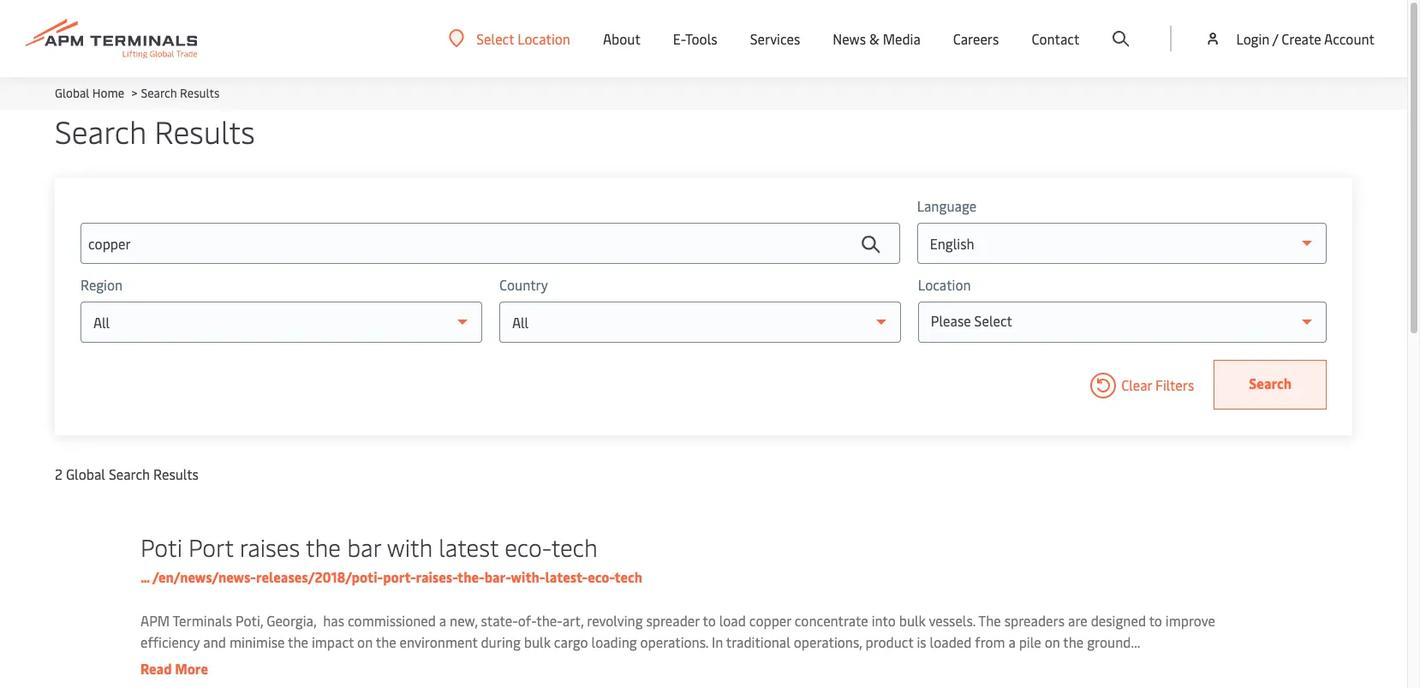 Task type: locate. For each thing, give the bounding box(es) containing it.
1 vertical spatial the-
[[537, 611, 563, 630]]

tech up revolving
[[615, 567, 643, 586]]

1 horizontal spatial location
[[918, 275, 971, 294]]

bulk down the of-
[[524, 632, 551, 651]]

1 vertical spatial a
[[1009, 632, 1016, 651]]

1 horizontal spatial the-
[[537, 611, 563, 630]]

0 horizontal spatial tech
[[552, 530, 598, 563]]

ground...
[[1088, 632, 1141, 651]]

1 vertical spatial global
[[66, 464, 105, 483]]

location
[[518, 29, 571, 48], [918, 275, 971, 294]]

in
[[712, 632, 723, 651]]

2 vertical spatial search
[[109, 464, 150, 483]]

results up search results
[[180, 85, 220, 101]]

port-
[[383, 567, 416, 586]]

tech up the latest-
[[552, 530, 598, 563]]

0 vertical spatial tech
[[552, 530, 598, 563]]

on right pile
[[1045, 632, 1061, 651]]

/en/news/news-
[[153, 567, 256, 586]]

search down home
[[55, 110, 147, 152]]

tech
[[552, 530, 598, 563], [615, 567, 643, 586]]

global left home
[[55, 85, 89, 101]]

of-
[[518, 611, 537, 630]]

on right impact
[[357, 632, 373, 651]]

a left pile
[[1009, 632, 1016, 651]]

select location button
[[449, 29, 571, 48]]

loaded
[[930, 632, 972, 651]]

language
[[917, 196, 977, 215]]

the-
[[458, 567, 485, 586], [537, 611, 563, 630]]

spreader
[[646, 611, 700, 630]]

the- down latest
[[458, 567, 485, 586]]

location left about "dropdown button"
[[518, 29, 571, 48]]

to up in
[[703, 611, 716, 630]]

a
[[439, 611, 447, 630], [1009, 632, 1016, 651]]

0 horizontal spatial select
[[477, 29, 514, 48]]

0 vertical spatial select
[[477, 29, 514, 48]]

country
[[500, 275, 548, 294]]

1 horizontal spatial to
[[1150, 611, 1163, 630]]

0 vertical spatial search
[[141, 85, 177, 101]]

into
[[872, 611, 896, 630]]

0 horizontal spatial to
[[703, 611, 716, 630]]

results
[[180, 85, 220, 101], [154, 110, 255, 152], [153, 464, 199, 483]]

bulk
[[899, 611, 926, 630], [524, 632, 551, 651]]

1 vertical spatial bulk
[[524, 632, 551, 651]]

please select
[[931, 311, 1013, 330]]

pile
[[1019, 632, 1042, 651]]

Search query input text field
[[81, 223, 900, 264]]

1 horizontal spatial tech
[[615, 567, 643, 586]]

the- up cargo
[[537, 611, 563, 630]]

search right 2
[[109, 464, 150, 483]]

2 on from the left
[[1045, 632, 1061, 651]]

eco- up revolving
[[588, 567, 615, 586]]

login / create account link
[[1205, 0, 1375, 77]]

1 vertical spatial search
[[55, 110, 147, 152]]

bar-
[[485, 567, 511, 586]]

1 to from the left
[[703, 611, 716, 630]]

1 on from the left
[[357, 632, 373, 651]]

0 horizontal spatial location
[[518, 29, 571, 48]]

region
[[81, 275, 123, 294]]

1 horizontal spatial a
[[1009, 632, 1016, 651]]

a left the new,
[[439, 611, 447, 630]]

copper
[[750, 611, 792, 630]]

1 vertical spatial select
[[975, 311, 1013, 330]]

careers button
[[954, 0, 999, 77]]

2
[[55, 464, 63, 483]]

location up please on the top right of the page
[[918, 275, 971, 294]]

bulk up is
[[899, 611, 926, 630]]

latest-
[[545, 567, 588, 586]]

the left impact
[[288, 632, 309, 651]]

clear filters button
[[1086, 360, 1195, 410]]

are
[[1069, 611, 1088, 630]]

0 horizontal spatial bulk
[[524, 632, 551, 651]]

eco- up with-
[[505, 530, 552, 563]]

raises-
[[416, 567, 458, 586]]

impact
[[312, 632, 354, 651]]

releases/2018/poti-
[[256, 567, 383, 586]]

load
[[719, 611, 746, 630]]

search
[[141, 85, 177, 101], [55, 110, 147, 152], [109, 464, 150, 483]]

results up poti
[[153, 464, 199, 483]]

read more link
[[141, 659, 208, 678]]

select
[[477, 29, 514, 48], [975, 311, 1013, 330]]

1 vertical spatial eco-
[[588, 567, 615, 586]]

terminals
[[173, 611, 232, 630]]

0 vertical spatial the-
[[458, 567, 485, 586]]

search right >
[[141, 85, 177, 101]]

concentrate
[[795, 611, 869, 630]]

to
[[703, 611, 716, 630], [1150, 611, 1163, 630]]

0 vertical spatial bulk
[[899, 611, 926, 630]]

cargo
[[554, 632, 588, 651]]

1 horizontal spatial eco-
[[588, 567, 615, 586]]

bar
[[347, 530, 381, 563]]

to left the improve
[[1150, 611, 1163, 630]]

results down global home > search results
[[154, 110, 255, 152]]

0 horizontal spatial a
[[439, 611, 447, 630]]

1 horizontal spatial on
[[1045, 632, 1061, 651]]

… /en/news/news-releases/2018/poti-port-raises-the-bar-with-latest-eco-tech link
[[141, 567, 643, 586]]

poti
[[141, 530, 182, 563]]

raises
[[240, 530, 300, 563]]

0 horizontal spatial on
[[357, 632, 373, 651]]

on
[[357, 632, 373, 651], [1045, 632, 1061, 651]]

global right 2
[[66, 464, 105, 483]]

0 vertical spatial eco-
[[505, 530, 552, 563]]

the
[[306, 530, 341, 563], [288, 632, 309, 651], [376, 632, 397, 651], [1064, 632, 1084, 651]]

the up releases/2018/poti-
[[306, 530, 341, 563]]

create
[[1282, 29, 1322, 48]]

0 horizontal spatial the-
[[458, 567, 485, 586]]

news
[[833, 29, 866, 48]]

e-tools button
[[673, 0, 718, 77]]

0 vertical spatial results
[[180, 85, 220, 101]]



Task type: vqa. For each thing, say whether or not it's contained in the screenshot.
News on the right
yes



Task type: describe. For each thing, give the bounding box(es) containing it.
designed
[[1091, 611, 1147, 630]]

latest
[[439, 530, 499, 563]]

0 vertical spatial location
[[518, 29, 571, 48]]

minimise
[[230, 632, 285, 651]]

select location
[[477, 29, 571, 48]]

1 horizontal spatial bulk
[[899, 611, 926, 630]]

the inside poti port raises the bar with latest eco-tech … /en/news/news-releases/2018/poti-port-raises-the-bar-with-latest-eco-tech
[[306, 530, 341, 563]]

login
[[1237, 29, 1270, 48]]

with-
[[511, 567, 545, 586]]

and
[[203, 632, 226, 651]]

the down are
[[1064, 632, 1084, 651]]

the- inside poti port raises the bar with latest eco-tech … /en/news/news-releases/2018/poti-port-raises-the-bar-with-latest-eco-tech
[[458, 567, 485, 586]]

the
[[979, 611, 1002, 630]]

contact button
[[1032, 0, 1080, 77]]

1 vertical spatial location
[[918, 275, 971, 294]]

art,
[[563, 611, 584, 630]]

loading
[[592, 632, 637, 651]]

news & media
[[833, 29, 921, 48]]

tools
[[685, 29, 718, 48]]

clear
[[1122, 375, 1153, 394]]

revolving
[[587, 611, 643, 630]]

0 vertical spatial a
[[439, 611, 447, 630]]

&
[[870, 29, 880, 48]]

services
[[750, 29, 801, 48]]

state-
[[481, 611, 518, 630]]

the- inside apm terminals poti, georgia,  has commissioned a new, state-of-the-art, revolving spreader to load copper concentrate into bulk vessels. the spreaders are designed to improve efficiency and minimise the impact on the environment during bulk cargo loading operations.   in traditional operations, product is loaded from a pile on the ground... read more
[[537, 611, 563, 630]]

new,
[[450, 611, 478, 630]]

during
[[481, 632, 521, 651]]

search results
[[55, 110, 255, 152]]

has
[[323, 611, 345, 630]]

login / create account
[[1237, 29, 1375, 48]]

please
[[931, 311, 971, 330]]

operations,
[[794, 632, 863, 651]]

clear filters
[[1122, 375, 1195, 394]]

poti,
[[236, 611, 263, 630]]

contact
[[1032, 29, 1080, 48]]

is
[[917, 632, 927, 651]]

port
[[189, 530, 234, 563]]

with
[[387, 530, 433, 563]]

about
[[603, 29, 641, 48]]

2  global search results
[[55, 464, 199, 483]]

2 vertical spatial results
[[153, 464, 199, 483]]

the down the commissioned
[[376, 632, 397, 651]]

2 to from the left
[[1150, 611, 1163, 630]]

product
[[866, 632, 914, 651]]

1 vertical spatial tech
[[615, 567, 643, 586]]

read
[[141, 659, 172, 678]]

environment
[[400, 632, 478, 651]]

improve
[[1166, 611, 1216, 630]]

>
[[132, 85, 138, 101]]

apm
[[141, 611, 170, 630]]

media
[[883, 29, 921, 48]]

commissioned
[[348, 611, 436, 630]]

poti port raises the bar with latest eco-tech … /en/news/news-releases/2018/poti-port-raises-the-bar-with-latest-eco-tech
[[141, 530, 643, 586]]

0 vertical spatial global
[[55, 85, 89, 101]]

spreaders
[[1005, 611, 1065, 630]]

global home > search results
[[55, 85, 220, 101]]

more
[[175, 659, 208, 678]]

account
[[1325, 29, 1375, 48]]

e-tools
[[673, 29, 718, 48]]

0 horizontal spatial eco-
[[505, 530, 552, 563]]

news & media button
[[833, 0, 921, 77]]

careers
[[954, 29, 999, 48]]

operations.
[[641, 632, 709, 651]]

services button
[[750, 0, 801, 77]]

/
[[1273, 29, 1279, 48]]

e-
[[673, 29, 685, 48]]

traditional
[[726, 632, 791, 651]]

filters
[[1156, 375, 1195, 394]]

about button
[[603, 0, 641, 77]]

efficiency
[[141, 632, 200, 651]]

global home link
[[55, 85, 124, 101]]

home
[[92, 85, 124, 101]]

apm terminals poti, georgia,  has commissioned a new, state-of-the-art, revolving spreader to load copper concentrate into bulk vessels. the spreaders are designed to improve efficiency and minimise the impact on the environment during bulk cargo loading operations.   in traditional operations, product is loaded from a pile on the ground... read more
[[141, 611, 1216, 678]]

vessels.
[[929, 611, 976, 630]]

…
[[141, 567, 150, 586]]

1 horizontal spatial select
[[975, 311, 1013, 330]]

1 vertical spatial results
[[154, 110, 255, 152]]

from
[[975, 632, 1006, 651]]



